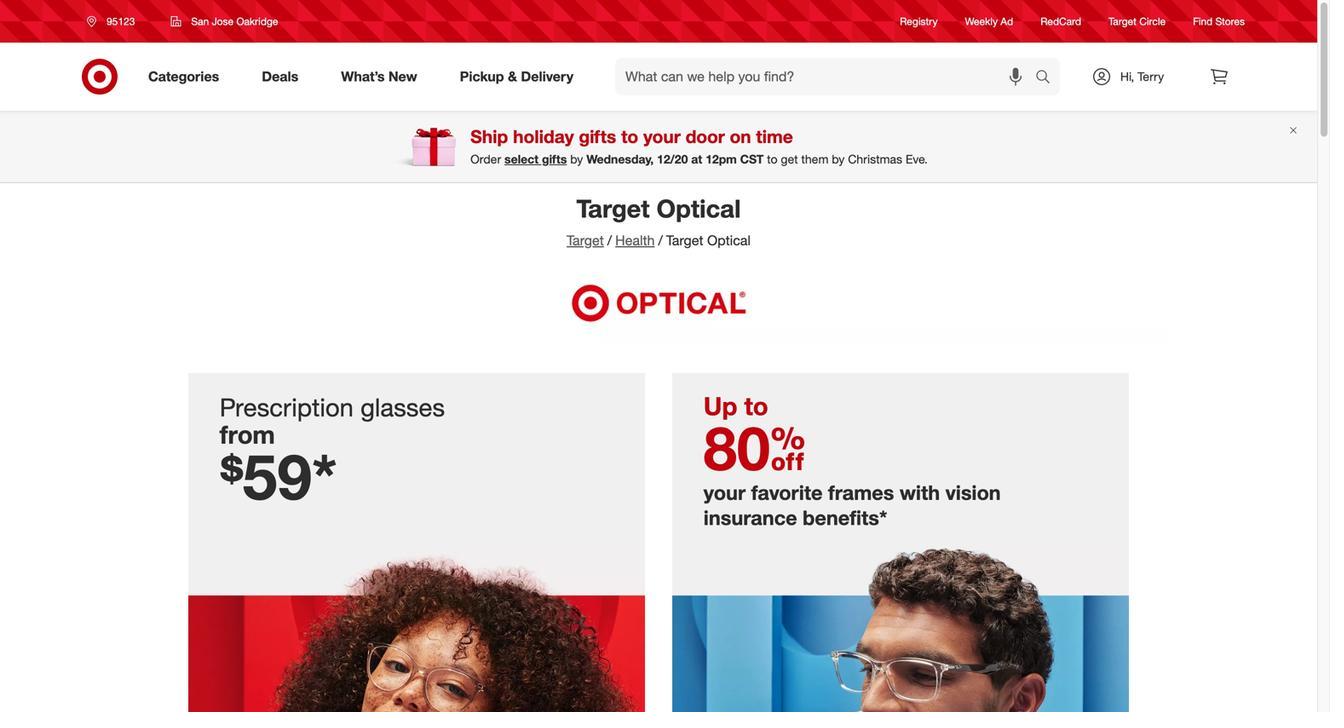 Task type: describe. For each thing, give the bounding box(es) containing it.
from
[[220, 419, 275, 450]]

stores
[[1216, 15, 1245, 28]]

find
[[1193, 15, 1213, 28]]

deals link
[[247, 58, 320, 95]]

target left health link
[[567, 232, 604, 249]]

pickup & delivery
[[460, 68, 573, 85]]

target right health link
[[666, 232, 703, 249]]

1 by from the left
[[570, 152, 583, 167]]

prescription glasses from
[[220, 392, 445, 450]]

ship
[[471, 126, 508, 147]]

find stores link
[[1193, 14, 1245, 29]]

ship holiday gifts to your door on time order select gifts by wednesday, 12/20 at 12pm cst to get them by christmas eve.
[[471, 126, 928, 167]]

12/20
[[657, 152, 688, 167]]

categories
[[148, 68, 219, 85]]

time
[[756, 126, 793, 147]]

what's new link
[[327, 58, 439, 95]]

up
[[704, 391, 737, 421]]

prescription
[[220, 392, 354, 423]]

at
[[691, 152, 702, 167]]

1 vertical spatial to
[[767, 152, 778, 167]]

health link
[[615, 232, 655, 249]]

weekly ad
[[965, 15, 1013, 28]]

your inside your favorite frames with vision insurance benefits*
[[704, 481, 746, 505]]

&
[[508, 68, 517, 85]]

insurance
[[704, 506, 797, 530]]

12pm
[[706, 152, 737, 167]]

favorite
[[751, 481, 823, 505]]

redcard link
[[1041, 14, 1081, 29]]

2 by from the left
[[832, 152, 845, 167]]

0 vertical spatial to
[[621, 126, 638, 147]]

delivery
[[521, 68, 573, 85]]

on
[[730, 126, 751, 147]]

what's
[[341, 68, 385, 85]]

select
[[504, 152, 539, 167]]

0 horizontal spatial gifts
[[542, 152, 567, 167]]

target up health link
[[576, 193, 650, 224]]

target optical target / health / target optical
[[567, 193, 751, 249]]

terry
[[1138, 69, 1164, 84]]

up to
[[704, 391, 768, 421]]

search button
[[1028, 58, 1069, 99]]

2 / from the left
[[658, 232, 663, 249]]


[[770, 412, 805, 485]]

order
[[471, 152, 501, 167]]

search
[[1028, 70, 1069, 87]]

registry
[[900, 15, 938, 28]]

weekly ad link
[[965, 14, 1013, 29]]

glasses
[[361, 392, 445, 423]]

target circle link
[[1109, 14, 1166, 29]]

san
[[191, 15, 209, 28]]

target link
[[567, 232, 604, 249]]

$59*
[[220, 438, 337, 514]]



Task type: locate. For each thing, give the bounding box(es) containing it.
health
[[615, 232, 655, 249]]

1 horizontal spatial gifts
[[579, 126, 616, 147]]

what's new
[[341, 68, 417, 85]]

with
[[900, 481, 940, 505]]

0 horizontal spatial by
[[570, 152, 583, 167]]

target left circle
[[1109, 15, 1137, 28]]

san jose oakridge
[[191, 15, 278, 28]]

your favorite frames with vision insurance benefits*
[[704, 481, 1001, 530]]

gifts
[[579, 126, 616, 147], [542, 152, 567, 167]]

1 horizontal spatial your
[[704, 481, 746, 505]]

95123
[[107, 15, 135, 28]]

get
[[781, 152, 798, 167]]

door
[[686, 126, 725, 147]]

find stores
[[1193, 15, 1245, 28]]

holiday
[[513, 126, 574, 147]]

your up insurance
[[704, 481, 746, 505]]

by right them
[[832, 152, 845, 167]]

gifts up wednesday,
[[579, 126, 616, 147]]

wednesday,
[[586, 152, 654, 167]]

1 vertical spatial optical
[[707, 232, 751, 249]]

new
[[388, 68, 417, 85]]

to left get
[[767, 152, 778, 167]]

95123 button
[[76, 6, 153, 37]]

ad
[[1001, 15, 1013, 28]]

san jose oakridge button
[[160, 6, 289, 37]]

optical down 'at' at the right top
[[657, 193, 741, 224]]

0 horizontal spatial your
[[643, 126, 681, 147]]

circle
[[1139, 15, 1166, 28]]

2 vertical spatial to
[[744, 391, 768, 421]]

weekly
[[965, 15, 998, 28]]

80 
[[704, 412, 805, 485]]

0 vertical spatial optical
[[657, 193, 741, 224]]

gifts down holiday
[[542, 152, 567, 167]]

target inside "link"
[[1109, 15, 1137, 28]]

by
[[570, 152, 583, 167], [832, 152, 845, 167]]

your
[[643, 126, 681, 147], [704, 481, 746, 505]]

benefits*
[[803, 506, 887, 530]]

them
[[801, 152, 829, 167]]

1 horizontal spatial /
[[658, 232, 663, 249]]

target circle
[[1109, 15, 1166, 28]]

80
[[704, 412, 770, 485]]

deals
[[262, 68, 298, 85]]

pickup
[[460, 68, 504, 85]]

1 horizontal spatial by
[[832, 152, 845, 167]]

oakridge
[[236, 15, 278, 28]]

pickup & delivery link
[[445, 58, 595, 95]]

1 vertical spatial your
[[704, 481, 746, 505]]

categories link
[[134, 58, 240, 95]]

to right up
[[744, 391, 768, 421]]

eve.
[[906, 152, 928, 167]]

1 / from the left
[[607, 232, 612, 249]]

registry link
[[900, 14, 938, 29]]

hi, terry
[[1120, 69, 1164, 84]]

0 vertical spatial your
[[643, 126, 681, 147]]

redcard
[[1041, 15, 1081, 28]]

by down holiday
[[570, 152, 583, 167]]

to up wednesday,
[[621, 126, 638, 147]]

optical down 12pm
[[707, 232, 751, 249]]

frames
[[828, 481, 894, 505]]

jose
[[212, 15, 234, 28]]

/
[[607, 232, 612, 249], [658, 232, 663, 249]]

1 vertical spatial gifts
[[542, 152, 567, 167]]

/ right target link
[[607, 232, 612, 249]]

christmas
[[848, 152, 902, 167]]

cst
[[740, 152, 764, 167]]

optical
[[657, 193, 741, 224], [707, 232, 751, 249]]

target
[[1109, 15, 1137, 28], [576, 193, 650, 224], [567, 232, 604, 249], [666, 232, 703, 249]]

/ right health link
[[658, 232, 663, 249]]

What can we help you find? suggestions appear below search field
[[615, 58, 1040, 95]]

your inside ship holiday gifts to your door on time order select gifts by wednesday, 12/20 at 12pm cst to get them by christmas eve.
[[643, 126, 681, 147]]

your up 12/20
[[643, 126, 681, 147]]

to
[[621, 126, 638, 147], [767, 152, 778, 167], [744, 391, 768, 421]]

hi,
[[1120, 69, 1134, 84]]

0 horizontal spatial /
[[607, 232, 612, 249]]

vision
[[946, 481, 1001, 505]]

0 vertical spatial gifts
[[579, 126, 616, 147]]



Task type: vqa. For each thing, say whether or not it's contained in the screenshot.
second / from the left
yes



